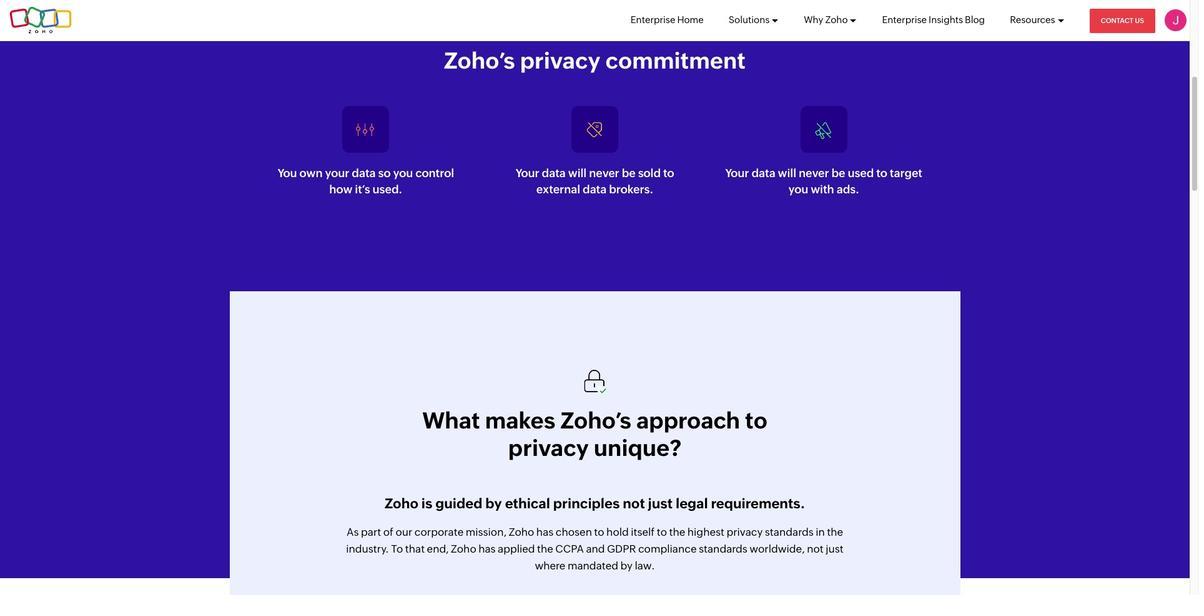 Task type: vqa. For each thing, say whether or not it's contained in the screenshot.
to inside Your data will never be used to target you with ads.
yes



Task type: describe. For each thing, give the bounding box(es) containing it.
where
[[535, 560, 566, 573]]

zoho's inside what makes zoho's approach to privacy unique?
[[561, 408, 632, 434]]

your data will never be sold to external data brokers.
[[516, 167, 674, 196]]

it's
[[355, 183, 370, 196]]

that
[[405, 543, 425, 556]]

ads.
[[837, 183, 860, 196]]

target
[[890, 167, 923, 180]]

contact
[[1101, 17, 1134, 24]]

own
[[300, 167, 323, 180]]

requirements.
[[711, 496, 805, 512]]

us
[[1135, 17, 1144, 24]]

as part of our corporate mission, zoho has chosen to hold itself to the highest privacy standards in the industry. to that end, zoho has applied the ccpa and gdpr compliance standards worldwide, not just where mandated by law.
[[346, 526, 844, 573]]

mission,
[[466, 526, 507, 539]]

data inside you own your data so you control how it's used.
[[352, 167, 376, 180]]

to inside your data will never be used to target you with ads.
[[877, 167, 888, 180]]

just inside as part of our corporate mission, zoho has chosen to hold itself to the highest privacy standards in the industry. to that end, zoho has applied the ccpa and gdpr compliance standards worldwide, not just where mandated by law.
[[826, 543, 844, 556]]

used.
[[373, 183, 402, 196]]

how
[[329, 183, 353, 196]]

what
[[422, 408, 480, 434]]

so
[[378, 167, 391, 180]]

0 vertical spatial privacy
[[520, 48, 601, 74]]

1 horizontal spatial the
[[669, 526, 686, 539]]

your data will never be used to target you with ads.
[[725, 167, 923, 196]]

as
[[347, 526, 359, 539]]

zoho enterprise logo image
[[9, 7, 72, 34]]

ccpa
[[556, 543, 584, 556]]

0 horizontal spatial the
[[537, 543, 553, 556]]

you inside your data will never be used to target you with ads.
[[789, 183, 809, 196]]

data inside your data will never be used to target you with ads.
[[752, 167, 776, 180]]

brokers.
[[609, 183, 654, 196]]

your
[[325, 167, 349, 180]]

zoho up the applied
[[509, 526, 534, 539]]

to inside what makes zoho's approach to privacy unique?
[[745, 408, 768, 434]]

blog
[[965, 14, 985, 25]]

zoho is guided by ethical principles not just legal requirements.
[[385, 496, 805, 512]]

2 horizontal spatial the
[[827, 526, 843, 539]]

mandated
[[568, 560, 619, 573]]

resources
[[1010, 14, 1056, 25]]

0 vertical spatial has
[[537, 526, 554, 539]]

your for your data will never be sold to external data brokers.
[[516, 167, 540, 180]]

of
[[383, 526, 394, 539]]

why
[[804, 14, 824, 25]]

enterprise home link
[[631, 0, 704, 40]]

hold
[[607, 526, 629, 539]]

enterprise insights blog link
[[882, 0, 985, 40]]

0 horizontal spatial not
[[623, 496, 645, 512]]

enterprise for enterprise insights blog
[[882, 14, 927, 25]]

corporate
[[415, 526, 464, 539]]

zoho left is
[[385, 496, 419, 512]]

zoho right why
[[825, 14, 848, 25]]

gdpr
[[607, 543, 636, 556]]

contact us link
[[1090, 9, 1156, 33]]

commitment
[[606, 48, 746, 74]]

0 horizontal spatial by
[[486, 496, 502, 512]]

1 vertical spatial has
[[479, 543, 496, 556]]

enterprise home
[[631, 14, 704, 25]]

never for brokers.
[[589, 167, 620, 180]]

ethical
[[505, 496, 550, 512]]

guided
[[436, 496, 483, 512]]

is
[[422, 496, 433, 512]]

sold
[[638, 167, 661, 180]]



Task type: locate. For each thing, give the bounding box(es) containing it.
enterprise for enterprise home
[[631, 14, 676, 25]]

not
[[623, 496, 645, 512], [807, 543, 824, 556]]

what makes zoho's approach to privacy unique?
[[422, 408, 768, 461]]

be for sold
[[622, 167, 636, 180]]

in
[[816, 526, 825, 539]]

unique?
[[594, 436, 682, 461]]

2 will from the left
[[778, 167, 797, 180]]

never up brokers.
[[589, 167, 620, 180]]

standards up worldwide,
[[765, 526, 814, 539]]

zoho
[[825, 14, 848, 25], [385, 496, 419, 512], [509, 526, 534, 539], [451, 543, 476, 556]]

zoho's
[[444, 48, 515, 74], [561, 408, 632, 434]]

approach
[[637, 408, 740, 434]]

2 vertical spatial privacy
[[727, 526, 763, 539]]

you inside you own your data so you control how it's used.
[[393, 167, 413, 180]]

1 horizontal spatial never
[[799, 167, 829, 180]]

not inside as part of our corporate mission, zoho has chosen to hold itself to the highest privacy standards in the industry. to that end, zoho has applied the ccpa and gdpr compliance standards worldwide, not just where mandated by law.
[[807, 543, 824, 556]]

not up itself
[[623, 496, 645, 512]]

not down in
[[807, 543, 824, 556]]

used
[[848, 167, 874, 180]]

be inside 'your data will never be sold to external data brokers.'
[[622, 167, 636, 180]]

0 vertical spatial standards
[[765, 526, 814, 539]]

0 horizontal spatial enterprise
[[631, 14, 676, 25]]

james peterson image
[[1165, 9, 1187, 31]]

1 will from the left
[[568, 167, 587, 180]]

1 horizontal spatial not
[[807, 543, 824, 556]]

0 horizontal spatial will
[[568, 167, 587, 180]]

1 vertical spatial standards
[[699, 543, 748, 556]]

has left chosen
[[537, 526, 554, 539]]

you
[[278, 167, 297, 180]]

be for used
[[832, 167, 846, 180]]

never inside 'your data will never be sold to external data brokers.'
[[589, 167, 620, 180]]

0 vertical spatial just
[[648, 496, 673, 512]]

0 vertical spatial by
[[486, 496, 502, 512]]

your for your data will never be used to target you with ads.
[[725, 167, 749, 180]]

to inside 'your data will never be sold to external data brokers.'
[[663, 167, 674, 180]]

you own your data so you control how it's used.
[[278, 167, 454, 196]]

standards down highest
[[699, 543, 748, 556]]

just left 'legal'
[[648, 496, 673, 512]]

by down gdpr
[[621, 560, 633, 573]]

chosen
[[556, 526, 592, 539]]

and
[[586, 543, 605, 556]]

2 your from the left
[[725, 167, 749, 180]]

1 horizontal spatial enterprise
[[882, 14, 927, 25]]

will for data
[[568, 167, 587, 180]]

1 vertical spatial just
[[826, 543, 844, 556]]

0 horizontal spatial standards
[[699, 543, 748, 556]]

external
[[537, 183, 580, 196]]

highest
[[688, 526, 725, 539]]

2 never from the left
[[799, 167, 829, 180]]

part
[[361, 526, 381, 539]]

never for with
[[799, 167, 829, 180]]

worldwide,
[[750, 543, 805, 556]]

1 vertical spatial not
[[807, 543, 824, 556]]

0 vertical spatial not
[[623, 496, 645, 512]]

1 horizontal spatial your
[[725, 167, 749, 180]]

enterprise
[[631, 14, 676, 25], [882, 14, 927, 25]]

to
[[663, 167, 674, 180], [877, 167, 888, 180], [745, 408, 768, 434], [594, 526, 605, 539], [657, 526, 667, 539]]

be
[[622, 167, 636, 180], [832, 167, 846, 180]]

zoho right end,
[[451, 543, 476, 556]]

never up with
[[799, 167, 829, 180]]

0 horizontal spatial you
[[393, 167, 413, 180]]

1 horizontal spatial by
[[621, 560, 633, 573]]

2 be from the left
[[832, 167, 846, 180]]

0 vertical spatial zoho's
[[444, 48, 515, 74]]

has
[[537, 526, 554, 539], [479, 543, 496, 556]]

compliance
[[638, 543, 697, 556]]

legal
[[676, 496, 708, 512]]

1 horizontal spatial will
[[778, 167, 797, 180]]

by up 'mission,'
[[486, 496, 502, 512]]

the up compliance
[[669, 526, 686, 539]]

home
[[677, 14, 704, 25]]

privacy
[[520, 48, 601, 74], [508, 436, 589, 461], [727, 526, 763, 539]]

0 horizontal spatial just
[[648, 496, 673, 512]]

applied
[[498, 543, 535, 556]]

privacy inside what makes zoho's approach to privacy unique?
[[508, 436, 589, 461]]

to
[[391, 543, 403, 556]]

the up where
[[537, 543, 553, 556]]

0 horizontal spatial your
[[516, 167, 540, 180]]

1 horizontal spatial just
[[826, 543, 844, 556]]

1 your from the left
[[516, 167, 540, 180]]

law.
[[635, 560, 655, 573]]

end,
[[427, 543, 449, 556]]

with
[[811, 183, 834, 196]]

1 vertical spatial you
[[789, 183, 809, 196]]

enterprise inside 'enterprise home' link
[[631, 14, 676, 25]]

1 vertical spatial by
[[621, 560, 633, 573]]

the right in
[[827, 526, 843, 539]]

you
[[393, 167, 413, 180], [789, 183, 809, 196]]

by
[[486, 496, 502, 512], [621, 560, 633, 573]]

you left with
[[789, 183, 809, 196]]

principles
[[553, 496, 620, 512]]

1 vertical spatial privacy
[[508, 436, 589, 461]]

enterprise insights blog
[[882, 14, 985, 25]]

our
[[396, 526, 413, 539]]

will
[[568, 167, 587, 180], [778, 167, 797, 180]]

will inside your data will never be used to target you with ads.
[[778, 167, 797, 180]]

1 horizontal spatial you
[[789, 183, 809, 196]]

be inside your data will never be used to target you with ads.
[[832, 167, 846, 180]]

will for you
[[778, 167, 797, 180]]

1 horizontal spatial zoho's
[[561, 408, 632, 434]]

your inside your data will never be used to target you with ads.
[[725, 167, 749, 180]]

never inside your data will never be used to target you with ads.
[[799, 167, 829, 180]]

privacy inside as part of our corporate mission, zoho has chosen to hold itself to the highest privacy standards in the industry. to that end, zoho has applied the ccpa and gdpr compliance standards worldwide, not just where mandated by law.
[[727, 526, 763, 539]]

1 horizontal spatial has
[[537, 526, 554, 539]]

why zoho
[[804, 14, 848, 25]]

insights
[[929, 14, 963, 25]]

by inside as part of our corporate mission, zoho has chosen to hold itself to the highest privacy standards in the industry. to that end, zoho has applied the ccpa and gdpr compliance standards worldwide, not just where mandated by law.
[[621, 560, 633, 573]]

just right worldwide,
[[826, 543, 844, 556]]

be up ads.
[[832, 167, 846, 180]]

your
[[516, 167, 540, 180], [725, 167, 749, 180]]

2 enterprise from the left
[[882, 14, 927, 25]]

contact us
[[1101, 17, 1144, 24]]

0 horizontal spatial be
[[622, 167, 636, 180]]

will inside 'your data will never be sold to external data brokers.'
[[568, 167, 587, 180]]

1 horizontal spatial standards
[[765, 526, 814, 539]]

makes
[[485, 408, 556, 434]]

1 vertical spatial zoho's
[[561, 408, 632, 434]]

be up brokers.
[[622, 167, 636, 180]]

1 enterprise from the left
[[631, 14, 676, 25]]

0 vertical spatial you
[[393, 167, 413, 180]]

enterprise inside enterprise insights blog 'link'
[[882, 14, 927, 25]]

enterprise left insights
[[882, 14, 927, 25]]

solutions
[[729, 14, 770, 25]]

your inside 'your data will never be sold to external data brokers.'
[[516, 167, 540, 180]]

zoho's privacy commitment
[[444, 48, 746, 74]]

data
[[352, 167, 376, 180], [542, 167, 566, 180], [752, 167, 776, 180], [583, 183, 607, 196]]

the
[[669, 526, 686, 539], [827, 526, 843, 539], [537, 543, 553, 556]]

itself
[[631, 526, 655, 539]]

0 horizontal spatial has
[[479, 543, 496, 556]]

enterprise left home
[[631, 14, 676, 25]]

0 horizontal spatial never
[[589, 167, 620, 180]]

0 horizontal spatial zoho's
[[444, 48, 515, 74]]

control
[[416, 167, 454, 180]]

1 be from the left
[[622, 167, 636, 180]]

just
[[648, 496, 673, 512], [826, 543, 844, 556]]

industry.
[[346, 543, 389, 556]]

never
[[589, 167, 620, 180], [799, 167, 829, 180]]

has down 'mission,'
[[479, 543, 496, 556]]

you right so
[[393, 167, 413, 180]]

1 horizontal spatial be
[[832, 167, 846, 180]]

standards
[[765, 526, 814, 539], [699, 543, 748, 556]]

1 never from the left
[[589, 167, 620, 180]]



